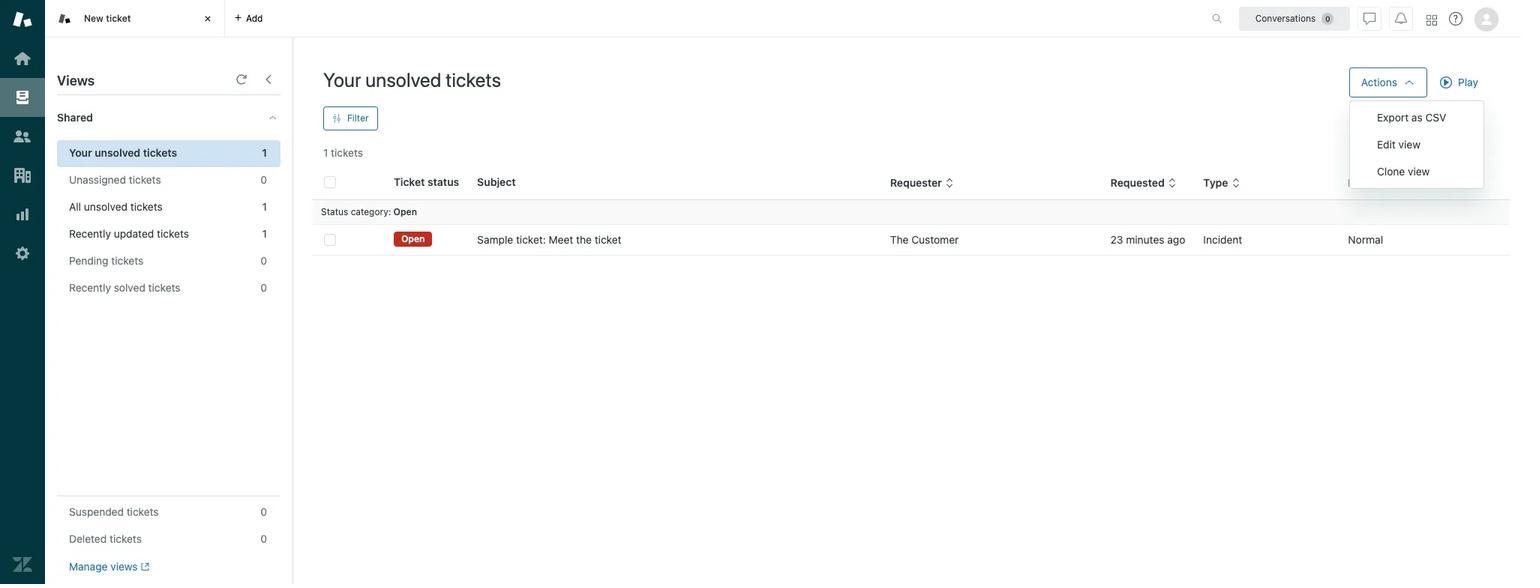 Task type: vqa. For each thing, say whether or not it's contained in the screenshot.
Secondary element
no



Task type: locate. For each thing, give the bounding box(es) containing it.
view
[[1399, 138, 1421, 151], [1409, 165, 1431, 178]]

view for edit view
[[1399, 138, 1421, 151]]

priority
[[1349, 176, 1386, 189]]

requested
[[1111, 176, 1165, 189]]

0 for recently solved tickets
[[261, 281, 267, 294]]

tickets
[[446, 68, 501, 91], [143, 146, 177, 159], [331, 146, 363, 159], [129, 173, 161, 186], [130, 200, 163, 213], [157, 227, 189, 240], [111, 254, 143, 267], [148, 281, 181, 294], [127, 506, 159, 519], [110, 533, 142, 546]]

deleted tickets
[[69, 533, 142, 546]]

recently updated tickets
[[69, 227, 189, 240]]

1 tickets
[[323, 146, 363, 159]]

unsolved up unassigned tickets
[[95, 146, 140, 159]]

ticket
[[394, 176, 425, 188]]

minutes
[[1127, 233, 1165, 246]]

unsolved down unassigned at the left top
[[84, 200, 128, 213]]

0 for pending tickets
[[261, 254, 267, 267]]

close image
[[200, 11, 215, 26]]

play button
[[1428, 68, 1492, 98]]

2 0 from the top
[[261, 254, 267, 267]]

open
[[394, 206, 417, 218], [401, 234, 425, 245]]

the customer
[[891, 233, 959, 246]]

your unsolved tickets up unassigned tickets
[[69, 146, 177, 159]]

0 horizontal spatial your unsolved tickets
[[69, 146, 177, 159]]

category:
[[351, 206, 391, 218]]

ticket right the
[[595, 233, 622, 246]]

your up filter button in the left of the page
[[323, 68, 361, 91]]

type button
[[1204, 176, 1241, 190]]

ticket right new
[[106, 13, 131, 24]]

5 0 from the top
[[261, 533, 267, 546]]

1 vertical spatial view
[[1409, 165, 1431, 178]]

shared
[[57, 111, 93, 124]]

the
[[891, 233, 909, 246]]

23 minutes ago
[[1111, 233, 1186, 246]]

0 horizontal spatial ticket
[[106, 13, 131, 24]]

0
[[261, 173, 267, 186], [261, 254, 267, 267], [261, 281, 267, 294], [261, 506, 267, 519], [261, 533, 267, 546]]

23
[[1111, 233, 1124, 246]]

0 vertical spatial ticket
[[106, 13, 131, 24]]

open inside row
[[401, 234, 425, 245]]

all unsolved tickets
[[69, 200, 163, 213]]

deleted
[[69, 533, 107, 546]]

recently up pending
[[69, 227, 111, 240]]

1
[[262, 146, 267, 159], [323, 146, 328, 159], [262, 200, 267, 213], [262, 227, 267, 240]]

add
[[246, 12, 263, 24]]

view right 'clone'
[[1409, 165, 1431, 178]]

edit
[[1378, 138, 1396, 151]]

1 vertical spatial open
[[401, 234, 425, 245]]

clone view
[[1378, 165, 1431, 178]]

sample ticket: meet the ticket link
[[477, 233, 622, 248]]

all
[[69, 200, 81, 213]]

(opens in a new tab) image
[[138, 563, 149, 572]]

meet
[[549, 233, 574, 246]]

ticket inside row
[[595, 233, 622, 246]]

get help image
[[1450, 12, 1463, 26]]

your unsolved tickets
[[323, 68, 501, 91], [69, 146, 177, 159]]

2 recently from the top
[[69, 281, 111, 294]]

1 vertical spatial unsolved
[[95, 146, 140, 159]]

recently for recently solved tickets
[[69, 281, 111, 294]]

edit view
[[1378, 138, 1421, 151]]

0 vertical spatial view
[[1399, 138, 1421, 151]]

reporting image
[[13, 205, 32, 224]]

recently solved tickets
[[69, 281, 181, 294]]

customers image
[[13, 127, 32, 146]]

solved
[[114, 281, 146, 294]]

1 horizontal spatial your unsolved tickets
[[323, 68, 501, 91]]

your up unassigned at the left top
[[69, 146, 92, 159]]

unsolved up filter
[[366, 68, 442, 91]]

unsolved
[[366, 68, 442, 91], [95, 146, 140, 159], [84, 200, 128, 213]]

ticket
[[106, 13, 131, 24], [595, 233, 622, 246]]

1 recently from the top
[[69, 227, 111, 240]]

0 horizontal spatial your
[[69, 146, 92, 159]]

view right edit
[[1399, 138, 1421, 151]]

1 vertical spatial ticket
[[595, 233, 622, 246]]

sample ticket: meet the ticket
[[477, 233, 622, 246]]

your unsolved tickets up filter
[[323, 68, 501, 91]]

1 horizontal spatial ticket
[[595, 233, 622, 246]]

open down status category: open
[[401, 234, 425, 245]]

recently
[[69, 227, 111, 240], [69, 281, 111, 294]]

subject
[[477, 176, 516, 188]]

normal
[[1349, 233, 1384, 246]]

4 0 from the top
[[261, 506, 267, 519]]

customer
[[912, 233, 959, 246]]

main element
[[0, 0, 45, 585]]

button displays agent's chat status as invisible. image
[[1364, 12, 1376, 24]]

get started image
[[13, 49, 32, 68]]

clone
[[1378, 165, 1406, 178]]

status category: open
[[321, 206, 417, 218]]

filter button
[[323, 107, 378, 131]]

updated
[[114, 227, 154, 240]]

0 vertical spatial your
[[323, 68, 361, 91]]

row
[[312, 225, 1511, 256]]

pending tickets
[[69, 254, 143, 267]]

your
[[323, 68, 361, 91], [69, 146, 92, 159]]

shared heading
[[45, 95, 293, 140]]

recently down pending
[[69, 281, 111, 294]]

ago
[[1168, 233, 1186, 246]]

0 vertical spatial open
[[394, 206, 417, 218]]

1 for your unsolved tickets
[[262, 146, 267, 159]]

collapse views pane image
[[263, 74, 275, 86]]

1 vertical spatial recently
[[69, 281, 111, 294]]

open down ticket
[[394, 206, 417, 218]]

1 vertical spatial your
[[69, 146, 92, 159]]

status
[[321, 206, 348, 218]]

0 vertical spatial recently
[[69, 227, 111, 240]]

1 0 from the top
[[261, 173, 267, 186]]

csv
[[1426, 111, 1447, 124]]

3 0 from the top
[[261, 281, 267, 294]]



Task type: describe. For each thing, give the bounding box(es) containing it.
pending
[[69, 254, 108, 267]]

views
[[57, 73, 95, 89]]

suspended tickets
[[69, 506, 159, 519]]

new ticket tab
[[45, 0, 225, 38]]

the
[[576, 233, 592, 246]]

0 for deleted tickets
[[261, 533, 267, 546]]

suspended
[[69, 506, 124, 519]]

requester
[[891, 176, 942, 189]]

view for clone view
[[1409, 165, 1431, 178]]

requested button
[[1111, 176, 1177, 190]]

refresh views pane image
[[236, 74, 248, 86]]

incident
[[1204, 233, 1243, 246]]

0 for suspended tickets
[[261, 506, 267, 519]]

manage views link
[[69, 561, 149, 574]]

views
[[111, 561, 138, 573]]

zendesk image
[[13, 555, 32, 575]]

organizations image
[[13, 166, 32, 185]]

new
[[84, 13, 104, 24]]

as
[[1412, 111, 1423, 124]]

filter
[[347, 113, 369, 124]]

actions menu
[[1350, 101, 1485, 189]]

ticket:
[[516, 233, 546, 246]]

unassigned
[[69, 173, 126, 186]]

1 for recently updated tickets
[[262, 227, 267, 240]]

zendesk support image
[[13, 10, 32, 29]]

recently for recently updated tickets
[[69, 227, 111, 240]]

type
[[1204, 176, 1229, 189]]

unassigned tickets
[[69, 173, 161, 186]]

1 horizontal spatial your
[[323, 68, 361, 91]]

0 vertical spatial your unsolved tickets
[[323, 68, 501, 91]]

zendesk products image
[[1427, 15, 1438, 25]]

new ticket
[[84, 13, 131, 24]]

shared button
[[45, 95, 253, 140]]

tabs tab list
[[45, 0, 1197, 38]]

status
[[428, 176, 459, 188]]

notifications image
[[1396, 12, 1408, 24]]

actions
[[1362, 76, 1398, 89]]

0 vertical spatial unsolved
[[366, 68, 442, 91]]

0 for unassigned tickets
[[261, 173, 267, 186]]

1 vertical spatial your unsolved tickets
[[69, 146, 177, 159]]

conversations button
[[1240, 6, 1351, 30]]

2 vertical spatial unsolved
[[84, 200, 128, 213]]

conversations
[[1256, 12, 1316, 24]]

1 for all unsolved tickets
[[262, 200, 267, 213]]

priority button
[[1349, 176, 1398, 190]]

export as csv
[[1378, 111, 1447, 124]]

export
[[1378, 111, 1409, 124]]

actions button
[[1350, 68, 1428, 98]]

ticket inside tab
[[106, 13, 131, 24]]

row containing sample ticket: meet the ticket
[[312, 225, 1511, 256]]

views image
[[13, 88, 32, 107]]

manage views
[[69, 561, 138, 573]]

ticket status
[[394, 176, 459, 188]]

sample
[[477, 233, 513, 246]]

requester button
[[891, 176, 954, 190]]

admin image
[[13, 244, 32, 263]]

play
[[1459, 76, 1479, 89]]

manage
[[69, 561, 108, 573]]

add button
[[225, 0, 272, 37]]



